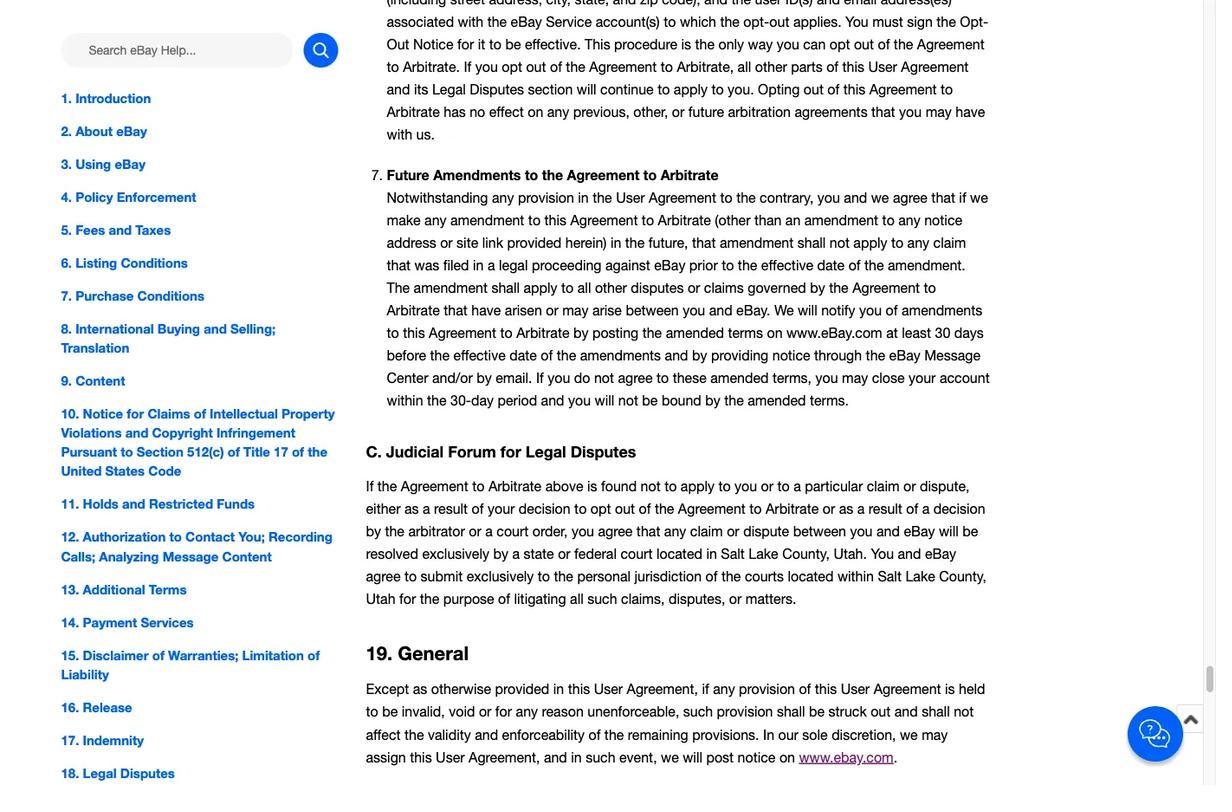 Task type: locate. For each thing, give the bounding box(es) containing it.
amended
[[666, 325, 725, 341], [711, 370, 769, 386], [748, 393, 806, 409]]

decision down dispute,
[[934, 500, 986, 516]]

0 horizontal spatial located
[[657, 546, 703, 562]]

0 horizontal spatial amendments
[[580, 348, 661, 364]]

and down 7. purchase conditions link
[[204, 321, 227, 337]]

0 horizontal spatial out
[[615, 500, 635, 516]]

apply inside "if the agreement to arbitrate above is found not to apply to you or to a particular claim or dispute, either as a result of your decision to opt out of the agreement to arbitrate or as a result of a decision by the arbitrator or a court order, you agree that any claim or dispute between you and ebay will be resolved exclusively by a state or federal court located in salt lake county, utah. you and ebay agree to submit exclusively to the personal jurisdiction of the courts located within salt lake county, utah for the purpose of litigating all such claims, disputes, or matters."
[[681, 478, 715, 494]]

provided inside except as otherwise provided in this user agreement, if any provision of this user agreement is held to be invalid, void or for any reason unenforceable, such provision shall be struck out and shall not affect the validity and enforceability of the remaining provisions. in our sole discretion, we may assign this user agreement, and in such event, we will post notice on
[[495, 681, 550, 697]]

the down providing
[[725, 393, 744, 409]]

the
[[542, 166, 563, 183], [593, 189, 613, 205], [737, 189, 756, 205], [626, 235, 645, 251], [738, 257, 758, 273], [865, 257, 885, 273], [830, 280, 849, 296], [643, 325, 662, 341], [430, 348, 450, 364], [557, 348, 577, 364], [866, 348, 886, 364], [427, 393, 447, 409], [725, 393, 744, 409], [308, 444, 328, 460], [378, 478, 397, 494], [655, 500, 675, 516], [385, 523, 405, 539], [554, 568, 574, 584], [722, 568, 741, 584], [420, 591, 440, 607], [405, 727, 424, 743], [605, 727, 624, 743]]

0 vertical spatial date
[[818, 257, 845, 273]]

decision
[[519, 500, 571, 516], [934, 500, 986, 516]]

1 vertical spatial if
[[366, 478, 374, 494]]

site
[[457, 235, 479, 251]]

exclusively up purpose
[[467, 568, 534, 584]]

indemnity
[[83, 732, 144, 748]]

13.
[[61, 581, 79, 597]]

on down we in the top right of the page
[[767, 325, 783, 341]]

notice up the amendment.
[[925, 212, 963, 228]]

8. international buying and selling; translation link
[[61, 319, 338, 357]]

may
[[563, 302, 589, 318], [842, 370, 869, 386], [922, 727, 949, 743]]

agreement inside except as otherwise provided in this user agreement, if any provision of this user agreement is held to be invalid, void or for any reason unenforceable, such provision shall be struck out and shall not affect the validity and enforceability of the remaining provisions. in our sole discretion, we may assign this user agreement, and in such event, we will post notice on
[[874, 681, 942, 697]]

1 vertical spatial on
[[780, 749, 796, 765]]

15. disclaimer of warranties; limitation of liability
[[61, 647, 320, 682]]

litigating
[[514, 591, 567, 607]]

for inside 10. notice for claims of intellectual property violations and copyright infringement pursuant to section 512(c) of title 17 of the united states code
[[127, 406, 144, 422]]

0 vertical spatial county,
[[783, 546, 830, 562]]

1 horizontal spatial if
[[960, 189, 967, 205]]

notice up terms,
[[773, 348, 811, 364]]

1 horizontal spatial amendments
[[902, 302, 983, 318]]

www.ebay.com
[[787, 325, 883, 341]]

in
[[578, 189, 589, 205], [611, 235, 622, 251], [473, 257, 484, 273], [707, 546, 718, 562], [554, 681, 564, 697], [571, 749, 582, 765]]

otherwise
[[431, 681, 491, 697]]

remaining
[[628, 727, 689, 743]]

claim
[[934, 235, 967, 251], [867, 478, 900, 494], [691, 523, 723, 539]]

the up litigating
[[554, 568, 574, 584]]

2 vertical spatial such
[[586, 749, 616, 765]]

out down found
[[615, 500, 635, 516]]

conditions for 7. purchase conditions
[[137, 288, 205, 304]]

notice down in
[[738, 749, 776, 765]]

terms.
[[810, 393, 849, 409]]

0 horizontal spatial salt
[[721, 546, 745, 562]]

days
[[955, 325, 984, 341]]

restricted
[[149, 496, 213, 512]]

1 vertical spatial agreement,
[[469, 749, 540, 765]]

8.
[[61, 321, 72, 337]]

will right we in the top right of the page
[[798, 302, 818, 318]]

assign
[[366, 749, 406, 765]]

posting
[[593, 325, 639, 341]]

selling;
[[231, 321, 276, 337]]

0 vertical spatial apply
[[854, 235, 888, 251]]

out inside "if the agreement to arbitrate above is found not to apply to you or to a particular claim or dispute, either as a result of your decision to opt out of the agreement to arbitrate or as a result of a decision by the arbitrator or a court order, you agree that any claim or dispute between you and ebay will be resolved exclusively by a state or federal court located in salt lake county, utah. you and ebay agree to submit exclusively to the personal jurisdiction of the courts located within salt lake county, utah for the purpose of litigating all such claims, disputes, or matters."
[[615, 500, 635, 516]]

is up opt
[[588, 478, 598, 494]]

infringement
[[217, 425, 296, 441]]

user down validity
[[436, 749, 465, 765]]

(other
[[715, 212, 751, 228]]

out inside except as otherwise provided in this user agreement, if any provision of this user agreement is held to be invalid, void or for any reason unenforceable, such provision shall be struck out and shall not affect the validity and enforceability of the remaining provisions. in our sole discretion, we may assign this user agreement, and in such event, we will post notice on
[[871, 704, 891, 720]]

2 vertical spatial apply
[[681, 478, 715, 494]]

conditions for 6. listing conditions
[[121, 255, 188, 271]]

date up notify
[[818, 257, 845, 273]]

2 vertical spatial provision
[[717, 704, 774, 720]]

shall
[[798, 235, 826, 251], [492, 280, 520, 296], [777, 704, 806, 720], [922, 704, 951, 720]]

1 horizontal spatial salt
[[878, 568, 902, 584]]

the right the amendments
[[542, 166, 563, 183]]

1 horizontal spatial legal
[[526, 443, 567, 461]]

0 vertical spatial content
[[76, 373, 125, 389]]

the
[[387, 280, 410, 296]]

1 vertical spatial legal
[[83, 765, 117, 781]]

0 horizontal spatial claim
[[691, 523, 723, 539]]

1 vertical spatial court
[[621, 546, 653, 562]]

fees
[[76, 222, 105, 238]]

the up and/or
[[430, 348, 450, 364]]

0 vertical spatial between
[[626, 302, 679, 318]]

disputes down indemnity
[[120, 765, 175, 781]]

1 horizontal spatial between
[[794, 523, 847, 539]]

0 horizontal spatial court
[[497, 523, 529, 539]]

result up arbitrator
[[434, 500, 468, 516]]

agreement, up unenforceable,
[[627, 681, 699, 697]]

and inside 10. notice for claims of intellectual property violations and copyright infringement pursuant to section 512(c) of title 17 of the united states code
[[125, 425, 148, 441]]

a inside future amendments to the agreement to arbitrate notwithstanding any provision in the user agreement to the contrary, you and we agree that if we make any amendment to this agreement to arbitrate (other than an amendment to any notice address or site link provided herein) in the future, that amendment shall not apply to any claim that was filed in a legal proceeding against ebay prior to the effective date of the amendment. the amendment shall apply to all other disputes or claims governed by the agreement to arbitrate that have arisen or may arise between you and ebay. we will notify you of amendments to this agreement to arbitrate by posting the amended terms on www.ebay.com at least 30 days before the effective date of the amendments and by providing notice through the ebay message center and/or by email. if you do not agree to these amended terms, you may close your account within the 30-day period and you will not be bound by the amended terms.
[[488, 257, 495, 273]]

may inside except as otherwise provided in this user agreement, if any provision of this user agreement is held to be invalid, void or for any reason unenforceable, such provision shall be struck out and shall not affect the validity and enforceability of the remaining provisions. in our sole discretion, we may assign this user agreement, and in such event, we will post notice on
[[922, 727, 949, 743]]

2 decision from the left
[[934, 500, 986, 516]]

court up state
[[497, 523, 529, 539]]

0 horizontal spatial is
[[588, 478, 598, 494]]

0 vertical spatial conditions
[[121, 255, 188, 271]]

content inside the 9. content link
[[76, 373, 125, 389]]

link
[[483, 235, 504, 251]]

disputes inside 18. legal disputes link
[[120, 765, 175, 781]]

0 horizontal spatial content
[[76, 373, 125, 389]]

1 horizontal spatial may
[[842, 370, 869, 386]]

will left post
[[683, 749, 703, 765]]

above
[[546, 478, 584, 494]]

do
[[574, 370, 591, 386]]

for inside except as otherwise provided in this user agreement, if any provision of this user agreement is held to be invalid, void or for any reason unenforceable, such provision shall be struck out and shall not affect the validity and enforceability of the remaining provisions. in our sole discretion, we may assign this user agreement, and in such event, we will post notice on
[[496, 704, 512, 720]]

17. indemnity
[[61, 732, 144, 748]]

0 vertical spatial your
[[909, 370, 936, 386]]

salt down the dispute at the bottom of page
[[721, 546, 745, 562]]

1 vertical spatial claim
[[867, 478, 900, 494]]

1 vertical spatial if
[[702, 681, 710, 697]]

arbitrate up the (other
[[661, 166, 719, 183]]

0 horizontal spatial legal
[[83, 765, 117, 781]]

arbitrate up future,
[[658, 212, 711, 228]]

1 vertical spatial county,
[[940, 568, 987, 584]]

7. purchase conditions
[[61, 288, 205, 304]]

between inside future amendments to the agreement to arbitrate notwithstanding any provision in the user agreement to the contrary, you and we agree that if we make any amendment to this agreement to arbitrate (other than an amendment to any notice address or site link provided herein) in the future, that amendment shall not apply to any claim that was filed in a legal proceeding against ebay prior to the effective date of the amendment. the amendment shall apply to all other disputes or claims governed by the agreement to arbitrate that have arisen or may arise between you and ebay. we will notify you of amendments to this agreement to arbitrate by posting the amended terms on www.ebay.com at least 30 days before the effective date of the amendments and by providing notice through the ebay message center and/or by email. if you do not agree to these amended terms, you may close your account within the 30-day period and you will not be bound by the amended terms.
[[626, 302, 679, 318]]

0 vertical spatial salt
[[721, 546, 745, 562]]

2 horizontal spatial apply
[[854, 235, 888, 251]]

if up either
[[366, 478, 374, 494]]

amended down terms,
[[748, 393, 806, 409]]

0 vertical spatial within
[[387, 393, 423, 409]]

such left event,
[[586, 749, 616, 765]]

between
[[626, 302, 679, 318], [794, 523, 847, 539]]

0 horizontal spatial if
[[366, 478, 374, 494]]

claim up the amendment.
[[934, 235, 967, 251]]

0 vertical spatial on
[[767, 325, 783, 341]]

0 vertical spatial amended
[[666, 325, 725, 341]]

result up you on the right of page
[[869, 500, 903, 516]]

a up arbitrator
[[423, 500, 430, 516]]

provision inside future amendments to the agreement to arbitrate notwithstanding any provision in the user agreement to the contrary, you and we agree that if we make any amendment to this agreement to arbitrate (other than an amendment to any notice address or site link provided herein) in the future, that amendment shall not apply to any claim that was filed in a legal proceeding against ebay prior to the effective date of the amendment. the amendment shall apply to all other disputes or claims governed by the agreement to arbitrate that have arisen or may arise between you and ebay. we will notify you of amendments to this agreement to arbitrate by posting the amended terms on www.ebay.com at least 30 days before the effective date of the amendments and by providing notice through the ebay message center and/or by email. if you do not agree to these amended terms, you may close your account within the 30-day period and you will not be bound by the amended terms.
[[518, 189, 574, 205]]

on down our at right
[[780, 749, 796, 765]]

4.
[[61, 189, 72, 205]]

1 vertical spatial provision
[[739, 681, 796, 697]]

0 horizontal spatial between
[[626, 302, 679, 318]]

1 vertical spatial your
[[488, 500, 515, 516]]

and inside 8. international buying and selling; translation
[[204, 321, 227, 337]]

not
[[830, 235, 850, 251], [595, 370, 615, 386], [619, 393, 639, 409], [641, 478, 661, 494], [954, 704, 974, 720]]

1 horizontal spatial effective
[[762, 257, 814, 273]]

a left state
[[513, 546, 520, 562]]

the up the "resolved"
[[385, 523, 405, 539]]

0 horizontal spatial message
[[163, 548, 219, 564]]

be down except
[[382, 704, 398, 720]]

the right 17
[[308, 444, 328, 460]]

0 vertical spatial agreement,
[[627, 681, 699, 697]]

if up provisions. at the bottom
[[702, 681, 710, 697]]

1 vertical spatial may
[[842, 370, 869, 386]]

1 vertical spatial conditions
[[137, 288, 205, 304]]

you up terms. in the right of the page
[[816, 370, 839, 386]]

16. release link
[[61, 698, 338, 717]]

1 horizontal spatial if
[[536, 370, 544, 386]]

international
[[76, 321, 154, 337]]

out up the discretion,
[[871, 704, 891, 720]]

14. payment services
[[61, 614, 194, 630]]

an
[[786, 212, 801, 228]]

1 vertical spatial all
[[570, 591, 584, 607]]

title
[[244, 444, 270, 460]]

0 vertical spatial provision
[[518, 189, 574, 205]]

ebay down dispute,
[[904, 523, 936, 539]]

0 vertical spatial lake
[[749, 546, 779, 562]]

a left particular
[[794, 478, 802, 494]]

1 vertical spatial message
[[163, 548, 219, 564]]

1 horizontal spatial claim
[[867, 478, 900, 494]]

provision up in
[[739, 681, 796, 697]]

is left held
[[946, 681, 956, 697]]

2 horizontal spatial claim
[[934, 235, 967, 251]]

0 vertical spatial amendments
[[902, 302, 983, 318]]

on inside except as otherwise provided in this user agreement, if any provision of this user agreement is held to be invalid, void or for any reason unenforceable, such provision shall be struck out and shall not affect the validity and enforceability of the remaining provisions. in our sole discretion, we may assign this user agreement, and in such event, we will post notice on
[[780, 749, 796, 765]]

either
[[366, 500, 401, 516]]

0 vertical spatial out
[[615, 500, 635, 516]]

0 horizontal spatial date
[[510, 348, 537, 364]]

0 horizontal spatial your
[[488, 500, 515, 516]]

make
[[387, 212, 421, 228]]

c. judicial forum for legal disputes
[[366, 443, 637, 461]]

1 result from the left
[[434, 500, 468, 516]]

close
[[873, 370, 905, 386]]

Search eBay Help... text field
[[61, 33, 293, 68]]

18.
[[61, 765, 79, 781]]

4. policy enforcement
[[61, 189, 196, 205]]

amended down providing
[[711, 370, 769, 386]]

terms,
[[773, 370, 812, 386]]

notice
[[83, 406, 123, 422]]

1 horizontal spatial out
[[871, 704, 891, 720]]

disputes
[[631, 280, 684, 296]]

arbitrate
[[661, 166, 719, 183], [658, 212, 711, 228], [387, 302, 440, 318], [517, 325, 570, 341], [489, 478, 542, 494], [766, 500, 819, 516]]

content
[[76, 373, 125, 389], [222, 548, 272, 564]]

1.
[[61, 90, 72, 106]]

provided inside future amendments to the agreement to arbitrate notwithstanding any provision in the user agreement to the contrary, you and we agree that if we make any amendment to this agreement to arbitrate (other than an amendment to any notice address or site link provided herein) in the future, that amendment shall not apply to any claim that was filed in a legal proceeding against ebay prior to the effective date of the amendment. the amendment shall apply to all other disputes or claims governed by the agreement to arbitrate that have arisen or may arise between you and ebay. we will notify you of amendments to this agreement to arbitrate by posting the amended terms on www.ebay.com at least 30 days before the effective date of the amendments and by providing notice through the ebay message center and/or by email. if you do not agree to these amended terms, you may close your account within the 30-day period and you will not be bound by the amended terms.
[[507, 235, 562, 251]]

15.
[[61, 647, 79, 663]]

2 vertical spatial may
[[922, 727, 949, 743]]

12. authorization to contact you; recording calls; analyzing message content
[[61, 529, 333, 564]]

purpose
[[443, 591, 495, 607]]

is inside "if the agreement to arbitrate above is found not to apply to you or to a particular claim or dispute, either as a result of your decision to opt out of the agreement to arbitrate or as a result of a decision by the arbitrator or a court order, you agree that any claim or dispute between you and ebay will be resolved exclusively by a state or federal court located in salt lake county, utah. you and ebay agree to submit exclusively to the personal jurisdiction of the courts located within salt lake county, utah for the purpose of litigating all such claims, disputes, or matters."
[[588, 478, 598, 494]]

we
[[775, 302, 794, 318]]

user up against
[[616, 189, 645, 205]]

0 vertical spatial located
[[657, 546, 703, 562]]

violations
[[61, 425, 122, 441]]

by right bound
[[706, 393, 721, 409]]

0 horizontal spatial within
[[387, 393, 423, 409]]

invalid,
[[402, 704, 445, 720]]

13. additional terms
[[61, 581, 187, 597]]

0 horizontal spatial if
[[702, 681, 710, 697]]

your right close at the right of the page
[[909, 370, 936, 386]]

our
[[779, 727, 799, 743]]

1 vertical spatial amendments
[[580, 348, 661, 364]]

effective up governed
[[762, 257, 814, 273]]

buying
[[158, 321, 200, 337]]

provided up the reason at the bottom of the page
[[495, 681, 550, 697]]

1 vertical spatial within
[[838, 568, 874, 584]]

matters.
[[746, 591, 797, 607]]

content down you;
[[222, 548, 272, 564]]

0 vertical spatial legal
[[526, 443, 567, 461]]

1 vertical spatial between
[[794, 523, 847, 539]]

or inside except as otherwise provided in this user agreement, if any provision of this user agreement is held to be invalid, void or for any reason unenforceable, such provision shall be struck out and shall not affect the validity and enforceability of the remaining provisions. in our sole discretion, we may assign this user agreement, and in such event, we will post notice on
[[479, 704, 492, 720]]

message down 30
[[925, 348, 981, 364]]

1 horizontal spatial date
[[818, 257, 845, 273]]

court
[[497, 523, 529, 539], [621, 546, 653, 562]]

0 vertical spatial effective
[[762, 257, 814, 273]]

message inside 12. authorization to contact you; recording calls; analyzing message content
[[163, 548, 219, 564]]

9.
[[61, 373, 72, 389]]

1 horizontal spatial content
[[222, 548, 272, 564]]

that
[[932, 189, 956, 205], [692, 235, 716, 251], [387, 257, 411, 273], [444, 302, 468, 318], [637, 523, 661, 539]]

arbitrator
[[409, 523, 465, 539]]

0 vertical spatial all
[[578, 280, 591, 296]]

agree up the amendment.
[[894, 189, 928, 205]]

for right utah
[[400, 591, 416, 607]]

dispute
[[744, 523, 790, 539]]

between up utah.
[[794, 523, 847, 539]]

7. purchase conditions link
[[61, 286, 338, 305]]

1 horizontal spatial decision
[[934, 500, 986, 516]]

located down utah.
[[788, 568, 834, 584]]

2 vertical spatial amended
[[748, 393, 806, 409]]

is inside except as otherwise provided in this user agreement, if any provision of this user agreement is held to be invalid, void or for any reason unenforceable, such provision shall be struck out and shall not affect the validity and enforceability of the remaining provisions. in our sole discretion, we may assign this user agreement, and in such event, we will post notice on
[[946, 681, 956, 697]]

by down either
[[366, 523, 381, 539]]

policy
[[76, 189, 113, 205]]

0 horizontal spatial effective
[[454, 348, 506, 364]]

www.ebay.com link
[[799, 749, 894, 765]]

be down dispute,
[[963, 523, 979, 539]]

not inside "if the agreement to arbitrate above is found not to apply to you or to a particular claim or dispute, either as a result of your decision to opt out of the agreement to arbitrate or as a result of a decision by the arbitrator or a court order, you agree that any claim or dispute between you and ebay will be resolved exclusively by a state or federal court located in salt lake county, utah. you and ebay agree to submit exclusively to the personal jurisdiction of the courts located within salt lake county, utah for the purpose of litigating all such claims, disputes, or matters."
[[641, 478, 661, 494]]

or up the dispute at the bottom of page
[[762, 478, 774, 494]]

to inside except as otherwise provided in this user agreement, if any provision of this user agreement is held to be invalid, void or for any reason unenforceable, such provision shall be struck out and shall not affect the validity and enforceability of the remaining provisions. in our sole discretion, we may assign this user agreement, and in such event, we will post notice on
[[366, 704, 379, 720]]

between inside "if the agreement to arbitrate above is found not to apply to you or to a particular claim or dispute, either as a result of your decision to opt out of the agreement to arbitrate or as a result of a decision by the arbitrator or a court order, you agree that any claim or dispute between you and ebay will be resolved exclusively by a state or federal court located in salt lake county, utah. you and ebay agree to submit exclusively to the personal jurisdiction of the courts located within salt lake county, utah for the purpose of litigating all such claims, disputes, or matters."
[[794, 523, 847, 539]]

not right do
[[595, 370, 615, 386]]

user up unenforceable,
[[594, 681, 623, 697]]

0 vertical spatial if
[[536, 370, 544, 386]]

other
[[595, 280, 627, 296]]

0 vertical spatial message
[[925, 348, 981, 364]]

2 horizontal spatial may
[[922, 727, 949, 743]]

0 vertical spatial claim
[[934, 235, 967, 251]]

1. introduction link
[[61, 88, 338, 108]]

within down the "center"
[[387, 393, 423, 409]]

amended up these
[[666, 325, 725, 341]]

in inside "if the agreement to arbitrate above is found not to apply to you or to a particular claim or dispute, either as a result of your decision to opt out of the agreement to arbitrate or as a result of a decision by the arbitrator or a court order, you agree that any claim or dispute between you and ebay will be resolved exclusively by a state or federal court located in salt lake county, utah. you and ebay agree to submit exclusively to the personal jurisdiction of the courts located within salt lake county, utah for the purpose of litigating all such claims, disputes, or matters."
[[707, 546, 718, 562]]

1 vertical spatial effective
[[454, 348, 506, 364]]

and up section
[[125, 425, 148, 441]]

not inside except as otherwise provided in this user agreement, if any provision of this user agreement is held to be invalid, void or for any reason unenforceable, such provision shall be struck out and shall not affect the validity and enforceability of the remaining provisions. in our sole discretion, we may assign this user agreement, and in such event, we will post notice on
[[954, 704, 974, 720]]

2. about ebay
[[61, 123, 147, 139]]

prior
[[690, 257, 718, 273]]

1 vertical spatial out
[[871, 704, 891, 720]]

for right void at the left bottom of the page
[[496, 704, 512, 720]]

judicial
[[386, 443, 444, 461]]

result
[[434, 500, 468, 516], [869, 500, 903, 516]]

order,
[[533, 523, 568, 539]]

not right found
[[641, 478, 661, 494]]

address
[[387, 235, 437, 251]]

except
[[366, 681, 409, 697]]

or right void at the left bottom of the page
[[479, 704, 492, 720]]

exclusively up submit
[[422, 546, 490, 562]]

court up jurisdiction
[[621, 546, 653, 562]]

amendments down posting
[[580, 348, 661, 364]]

ebay right about
[[116, 123, 147, 139]]

content up the notice
[[76, 373, 125, 389]]

1 horizontal spatial message
[[925, 348, 981, 364]]

0 vertical spatial if
[[960, 189, 967, 205]]

for inside "if the agreement to arbitrate above is found not to apply to you or to a particular claim or dispute, either as a result of your decision to opt out of the agreement to arbitrate or as a result of a decision by the arbitrator or a court order, you agree that any claim or dispute between you and ebay will be resolved exclusively by a state or federal court located in salt lake county, utah. you and ebay agree to submit exclusively to the personal jurisdiction of the courts located within salt lake county, utah for the purpose of litigating all such claims, disputes, or matters."
[[400, 591, 416, 607]]

apply right found
[[681, 478, 715, 494]]

in up herein)
[[578, 189, 589, 205]]

0 horizontal spatial disputes
[[120, 765, 175, 781]]

than
[[755, 212, 782, 228]]

1 horizontal spatial is
[[946, 681, 956, 697]]

and right fees
[[109, 222, 132, 238]]

and up .
[[895, 704, 918, 720]]

in down enforceability at the left bottom of page
[[571, 749, 582, 765]]

legal
[[526, 443, 567, 461], [83, 765, 117, 781]]

1 horizontal spatial result
[[869, 500, 903, 516]]

authorization
[[83, 529, 166, 545]]

0 horizontal spatial result
[[434, 500, 468, 516]]

and up you on the right of page
[[877, 523, 900, 539]]

within
[[387, 393, 423, 409], [838, 568, 874, 584]]

will down dispute,
[[940, 523, 959, 539]]

1 horizontal spatial within
[[838, 568, 874, 584]]

you down claims
[[683, 302, 706, 318]]

at
[[887, 325, 899, 341]]



Task type: describe. For each thing, give the bounding box(es) containing it.
forum
[[448, 443, 496, 461]]

agree up utah
[[366, 568, 401, 584]]

particular
[[805, 478, 863, 494]]

the down unenforceable,
[[605, 727, 624, 743]]

notice inside except as otherwise provided in this user agreement, if any provision of this user agreement is held to be invalid, void or for any reason unenforceable, such provision shall be struck out and shall not affect the validity and enforceability of the remaining provisions. in our sole discretion, we may assign this user agreement, and in such event, we will post notice on
[[738, 749, 776, 765]]

will inside "if the agreement to arbitrate above is found not to apply to you or to a particular claim or dispute, either as a result of your decision to opt out of the agreement to arbitrate or as a result of a decision by the arbitrator or a court order, you agree that any claim or dispute between you and ebay will be resolved exclusively by a state or federal court located in salt lake county, utah. you and ebay agree to submit exclusively to the personal jurisdiction of the courts located within salt lake county, utah for the purpose of litigating all such claims, disputes, or matters."
[[940, 523, 959, 539]]

1 vertical spatial lake
[[906, 568, 936, 584]]

be inside "if the agreement to arbitrate above is found not to apply to you or to a particular claim or dispute, either as a result of your decision to opt out of the agreement to arbitrate or as a result of a decision by the arbitrator or a court order, you agree that any claim or dispute between you and ebay will be resolved exclusively by a state or federal court located in salt lake county, utah. you and ebay agree to submit exclusively to the personal jurisdiction of the courts located within salt lake county, utah for the purpose of litigating all such claims, disputes, or matters."
[[963, 523, 979, 539]]

2. about ebay link
[[61, 121, 338, 140]]

the up claims
[[738, 257, 758, 273]]

struck
[[829, 704, 867, 720]]

enforceability
[[502, 727, 585, 743]]

email.
[[496, 370, 533, 386]]

be up the sole
[[810, 704, 825, 720]]

calls;
[[61, 548, 96, 564]]

1 vertical spatial notice
[[773, 348, 811, 364]]

14.
[[61, 614, 79, 630]]

the inside 10. notice for claims of intellectual property violations and copyright infringement pursuant to section 512(c) of title 17 of the united states code
[[308, 444, 328, 460]]

if inside future amendments to the agreement to arbitrate notwithstanding any provision in the user agreement to the contrary, you and we agree that if we make any amendment to this agreement to arbitrate (other than an amendment to any notice address or site link provided herein) in the future, that amendment shall not apply to any claim that was filed in a legal proceeding against ebay prior to the effective date of the amendment. the amendment shall apply to all other disputes or claims governed by the agreement to arbitrate that have arisen or may arise between you and ebay. we will notify you of amendments to this agreement to arbitrate by posting the amended terms on www.ebay.com at least 30 days before the effective date of the amendments and by providing notice through the ebay message center and/or by email. if you do not agree to these amended terms, you may close your account within the 30-day period and you will not be bound by the amended terms.
[[960, 189, 967, 205]]

any inside "if the agreement to arbitrate above is found not to apply to you or to a particular claim or dispute, either as a result of your decision to opt out of the agreement to arbitrate or as a result of a decision by the arbitrator or a court order, you agree that any claim or dispute between you and ebay will be resolved exclusively by a state or federal court located in salt lake county, utah. you and ebay agree to submit exclusively to the personal jurisdiction of the courts located within salt lake county, utah for the purpose of litigating all such claims, disputes, or matters."
[[665, 523, 687, 539]]

to inside 12. authorization to contact you; recording calls; analyzing message content
[[169, 529, 182, 545]]

5. fees and taxes link
[[61, 220, 338, 239]]

amendment down filed
[[414, 280, 488, 296]]

ebay down future,
[[655, 257, 686, 273]]

in right filed
[[473, 257, 484, 273]]

was
[[415, 257, 440, 273]]

your inside "if the agreement to arbitrate above is found not to apply to you or to a particular claim or dispute, either as a result of your decision to opt out of the agreement to arbitrate or as a result of a decision by the arbitrator or a court order, you agree that any claim or dispute between you and ebay will be resolved exclusively by a state or federal court located in salt lake county, utah. you and ebay agree to submit exclusively to the personal jurisdiction of the courts located within salt lake county, utah for the purpose of litigating all such claims, disputes, or matters."
[[488, 500, 515, 516]]

user inside future amendments to the agreement to arbitrate notwithstanding any provision in the user agreement to the contrary, you and we agree that if we make any amendment to this agreement to arbitrate (other than an amendment to any notice address or site link provided herein) in the future, that amendment shall not apply to any claim that was filed in a legal proceeding against ebay prior to the effective date of the amendment. the amendment shall apply to all other disputes or claims governed by the agreement to arbitrate that have arisen or may arise between you and ebay. we will notify you of amendments to this agreement to arbitrate by posting the amended terms on www.ebay.com at least 30 days before the effective date of the amendments and by providing notice through the ebay message center and/or by email. if you do not agree to these amended terms, you may close your account within the 30-day period and you will not be bound by the amended terms.
[[616, 189, 645, 205]]

content inside 12. authorization to contact you; recording calls; analyzing message content
[[222, 548, 272, 564]]

or left dispute,
[[904, 478, 917, 494]]

or down prior in the right of the page
[[688, 280, 701, 296]]

your inside future amendments to the agreement to arbitrate notwithstanding any provision in the user agreement to the contrary, you and we agree that if we make any amendment to this agreement to arbitrate (other than an amendment to any notice address or site link provided herein) in the future, that amendment shall not apply to any claim that was filed in a legal proceeding against ebay prior to the effective date of the amendment. the amendment shall apply to all other disputes or claims governed by the agreement to arbitrate that have arisen or may arise between you and ebay. we will notify you of amendments to this agreement to arbitrate by posting the amended terms on www.ebay.com at least 30 days before the effective date of the amendments and by providing notice through the ebay message center and/or by email. if you do not agree to these amended terms, you may close your account within the 30-day period and you will not be bound by the amended terms.
[[909, 370, 936, 386]]

9. content link
[[61, 371, 338, 390]]

by left posting
[[574, 325, 589, 341]]

within inside future amendments to the agreement to arbitrate notwithstanding any provision in the user agreement to the contrary, you and we agree that if we make any amendment to this agreement to arbitrate (other than an amendment to any notice address or site link provided herein) in the future, that amendment shall not apply to any claim that was filed in a legal proceeding against ebay prior to the effective date of the amendment. the amendment shall apply to all other disputes or claims governed by the agreement to arbitrate that have arisen or may arise between you and ebay. we will notify you of amendments to this agreement to arbitrate by posting the amended terms on www.ebay.com at least 30 days before the effective date of the amendments and by providing notice through the ebay message center and/or by email. if you do not agree to these amended terms, you may close your account within the 30-day period and you will not be bound by the amended terms.
[[387, 393, 423, 409]]

translation
[[61, 340, 129, 356]]

jurisdiction
[[635, 568, 702, 584]]

ebay.
[[737, 302, 771, 318]]

the up the (other
[[737, 189, 756, 205]]

the up against
[[626, 235, 645, 251]]

listing
[[76, 255, 117, 271]]

you right contrary,
[[818, 189, 841, 205]]

13. additional terms link
[[61, 580, 338, 599]]

that up prior in the right of the page
[[692, 235, 716, 251]]

this up struck
[[815, 681, 837, 697]]

if inside except as otherwise provided in this user agreement, if any provision of this user agreement is held to be invalid, void or for any reason unenforceable, such provision shall be struck out and shall not affect the validity and enforceability of the remaining provisions. in our sole discretion, we may assign this user agreement, and in such event, we will post notice on
[[702, 681, 710, 697]]

have
[[472, 302, 501, 318]]

1 horizontal spatial county,
[[940, 568, 987, 584]]

or left site
[[440, 235, 453, 251]]

a down dispute,
[[923, 500, 930, 516]]

arbitrate down c. judicial forum for legal disputes
[[489, 478, 542, 494]]

and right holds
[[122, 496, 145, 512]]

agree down opt
[[598, 523, 633, 539]]

be inside future amendments to the agreement to arbitrate notwithstanding any provision in the user agreement to the contrary, you and we agree that if we make any amendment to this agreement to arbitrate (other than an amendment to any notice address or site link provided herein) in the future, that amendment shall not apply to any claim that was filed in a legal proceeding against ebay prior to the effective date of the amendment. the amendment shall apply to all other disputes or claims governed by the agreement to arbitrate that have arisen or may arise between you and ebay. we will notify you of amendments to this agreement to arbitrate by posting the amended terms on www.ebay.com at least 30 days before the effective date of the amendments and by providing notice through the ebay message center and/or by email. if you do not agree to these amended terms, you may close your account within the 30-day period and you will not be bound by the amended terms.
[[643, 393, 658, 409]]

by up day
[[477, 370, 492, 386]]

in up the reason at the bottom of the page
[[554, 681, 564, 697]]

notwithstanding
[[387, 189, 488, 205]]

0 vertical spatial may
[[563, 302, 589, 318]]

by up these
[[692, 348, 708, 364]]

future,
[[649, 235, 689, 251]]

5.
[[61, 222, 72, 238]]

0 horizontal spatial county,
[[783, 546, 830, 562]]

amendment up link
[[451, 212, 525, 228]]

proceeding
[[532, 257, 602, 273]]

as inside except as otherwise provided in this user agreement, if any provision of this user agreement is held to be invalid, void or for any reason unenforceable, such provision shall be struck out and shall not affect the validity and enforceability of the remaining provisions. in our sole discretion, we may assign this user agreement, and in such event, we will post notice on
[[413, 681, 428, 697]]

5. fees and taxes
[[61, 222, 171, 238]]

or left matters.
[[730, 591, 742, 607]]

herein)
[[566, 235, 607, 251]]

against
[[606, 257, 651, 273]]

3. using ebay link
[[61, 154, 338, 173]]

will inside except as otherwise provided in this user agreement, if any provision of this user agreement is held to be invalid, void or for any reason unenforceable, such provision shall be struck out and shall not affect the validity and enforceability of the remaining provisions. in our sole discretion, we may assign this user agreement, and in such event, we will post notice on
[[683, 749, 703, 765]]

and up these
[[665, 348, 689, 364]]

the up either
[[378, 478, 397, 494]]

disputes,
[[669, 591, 726, 607]]

that left have
[[444, 302, 468, 318]]

and right you on the right of page
[[898, 546, 922, 562]]

all inside future amendments to the agreement to arbitrate notwithstanding any provision in the user agreement to the contrary, you and we agree that if we make any amendment to this agreement to arbitrate (other than an amendment to any notice address or site link provided herein) in the future, that amendment shall not apply to any claim that was filed in a legal proceeding against ebay prior to the effective date of the amendment. the amendment shall apply to all other disputes or claims governed by the agreement to arbitrate that have arisen or may arise between you and ebay. we will notify you of amendments to this agreement to arbitrate by posting the amended terms on www.ebay.com at least 30 days before the effective date of the amendments and by providing notice through the ebay message center and/or by email. if you do not agree to these amended terms, you may close your account within the 30-day period and you will not be bound by the amended terms.
[[578, 280, 591, 296]]

future amendments to the agreement to arbitrate notwithstanding any provision in the user agreement to the contrary, you and we agree that if we make any amendment to this agreement to arbitrate (other than an amendment to any notice address or site link provided herein) in the future, that amendment shall not apply to any claim that was filed in a legal proceeding against ebay prior to the effective date of the amendment. the amendment shall apply to all other disputes or claims governed by the agreement to arbitrate that have arisen or may arise between you and ebay. we will notify you of amendments to this agreement to arbitrate by posting the amended terms on www.ebay.com at least 30 days before the effective date of the amendments and by providing notice through the ebay message center and/or by email. if you do not agree to these amended terms, you may close your account within the 30-day period and you will not be bound by the amended terms.
[[387, 166, 990, 409]]

for right 'forum'
[[501, 443, 522, 461]]

1 decision from the left
[[519, 500, 571, 516]]

the left the 30-
[[427, 393, 447, 409]]

1 horizontal spatial agreement,
[[627, 681, 699, 697]]

ebay down least
[[890, 348, 921, 364]]

0 vertical spatial court
[[497, 523, 529, 539]]

ebay right you on the right of page
[[926, 546, 957, 562]]

the right opt
[[655, 500, 675, 516]]

19. general
[[366, 641, 469, 664]]

post
[[707, 749, 734, 765]]

state
[[524, 546, 554, 562]]

by left state
[[494, 546, 509, 562]]

on inside future amendments to the agreement to arbitrate notwithstanding any provision in the user agreement to the contrary, you and we agree that if we make any amendment to this agreement to arbitrate (other than an amendment to any notice address or site link provided herein) in the future, that amendment shall not apply to any claim that was filed in a legal proceeding against ebay prior to the effective date of the amendment. the amendment shall apply to all other disputes or claims governed by the agreement to arbitrate that have arisen or may arise between you and ebay. we will notify you of amendments to this agreement to arbitrate by posting the amended terms on www.ebay.com at least 30 days before the effective date of the amendments and by providing notice through the ebay message center and/or by email. if you do not agree to these amended terms, you may close your account within the 30-day period and you will not be bound by the amended terms.
[[767, 325, 783, 341]]

amendments
[[433, 166, 521, 183]]

14. payment services link
[[61, 613, 338, 632]]

the up close at the right of the page
[[866, 348, 886, 364]]

30-
[[451, 393, 472, 409]]

or right arbitrator
[[469, 523, 482, 539]]

dispute,
[[920, 478, 970, 494]]

this up the reason at the bottom of the page
[[568, 681, 590, 697]]

the down invalid, at the left of the page
[[405, 727, 424, 743]]

if inside "if the agreement to arbitrate above is found not to apply to you or to a particular claim or dispute, either as a result of your decision to opt out of the agreement to arbitrate or as a result of a decision by the arbitrator or a court order, you agree that any claim or dispute between you and ebay will be resolved exclusively by a state or federal court located in salt lake county, utah. you and ebay agree to submit exclusively to the personal jurisdiction of the courts located within salt lake county, utah for the purpose of litigating all such claims, disputes, or matters."
[[366, 478, 374, 494]]

ebay up 4. policy enforcement
[[115, 156, 146, 172]]

the left the amendment.
[[865, 257, 885, 273]]

and down void at the left bottom of the page
[[475, 727, 499, 743]]

about
[[76, 123, 113, 139]]

these
[[673, 370, 707, 386]]

0 vertical spatial exclusively
[[422, 546, 490, 562]]

bound
[[662, 393, 702, 409]]

16.
[[61, 699, 79, 715]]

release
[[83, 699, 132, 715]]

and down claims
[[710, 302, 733, 318]]

and down enforceability at the left bottom of page
[[544, 749, 568, 765]]

1 vertical spatial exclusively
[[467, 568, 534, 584]]

6. listing conditions link
[[61, 253, 338, 272]]

future
[[387, 166, 430, 183]]

if the agreement to arbitrate above is found not to apply to you or to a particular claim or dispute, either as a result of your decision to opt out of the agreement to arbitrate or as a result of a decision by the arbitrator or a court order, you agree that any claim or dispute between you and ebay will be resolved exclusively by a state or federal court located in salt lake county, utah. you and ebay agree to submit exclusively to the personal jurisdiction of the courts located within salt lake county, utah for the purpose of litigating all such claims, disputes, or matters.
[[366, 478, 987, 607]]

the up herein)
[[593, 189, 613, 205]]

the right posting
[[643, 325, 662, 341]]

introduction
[[76, 90, 151, 106]]

by up notify
[[811, 280, 826, 296]]

user up struck
[[841, 681, 870, 697]]

amendment right an on the top
[[805, 212, 879, 228]]

arbitrate up the dispute at the bottom of page
[[766, 500, 819, 516]]

the up do
[[557, 348, 577, 364]]

claims
[[704, 280, 744, 296]]

30
[[936, 325, 951, 341]]

warranties;
[[168, 647, 239, 663]]

that up the amendment.
[[932, 189, 956, 205]]

10.
[[61, 406, 79, 422]]

additional
[[83, 581, 145, 597]]

terms
[[728, 325, 764, 341]]

a right arbitrator
[[486, 523, 493, 539]]

except as otherwise provided in this user agreement, if any provision of this user agreement is held to be invalid, void or for any reason unenforceable, such provision shall be struck out and shall not affect the validity and enforceability of the remaining provisions. in our sole discretion, we may assign this user agreement, and in such event, we will post notice on
[[366, 681, 986, 765]]

general
[[398, 641, 469, 664]]

and right contrary,
[[844, 189, 868, 205]]

18. legal disputes
[[61, 765, 175, 781]]

analyzing
[[99, 548, 159, 564]]

0 horizontal spatial lake
[[749, 546, 779, 562]]

arbitrate down arisen
[[517, 325, 570, 341]]

or right state
[[558, 546, 571, 562]]

discretion,
[[832, 727, 897, 743]]

2 result from the left
[[869, 500, 903, 516]]

or right arisen
[[546, 302, 559, 318]]

you up federal
[[572, 523, 595, 539]]

that up the
[[387, 257, 411, 273]]

or left the dispute at the bottom of page
[[727, 523, 740, 539]]

reason
[[542, 704, 584, 720]]

day
[[471, 393, 494, 409]]

15. disclaimer of warranties; limitation of liability link
[[61, 646, 338, 684]]

event,
[[620, 749, 657, 765]]

1 vertical spatial date
[[510, 348, 537, 364]]

if inside future amendments to the agreement to arbitrate notwithstanding any provision in the user agreement to the contrary, you and we agree that if we make any amendment to this agreement to arbitrate (other than an amendment to any notice address or site link provided herein) in the future, that amendment shall not apply to any claim that was filed in a legal proceeding against ebay prior to the effective date of the amendment. the amendment shall apply to all other disputes or claims governed by the agreement to arbitrate that have arisen or may arise between you and ebay. we will notify you of amendments to this agreement to arbitrate by posting the amended terms on www.ebay.com at least 30 days before the effective date of the amendments and by providing notice through the ebay message center and/or by email. if you do not agree to these amended terms, you may close your account within the 30-day period and you will not be bound by the amended terms.
[[536, 370, 544, 386]]

and right period
[[541, 393, 565, 409]]

0 horizontal spatial agreement,
[[469, 749, 540, 765]]

17. indemnity link
[[61, 731, 338, 750]]

1. introduction
[[61, 90, 151, 106]]

that inside "if the agreement to arbitrate above is found not to apply to you or to a particular claim or dispute, either as a result of your decision to opt out of the agreement to arbitrate or as a result of a decision by the arbitrator or a court order, you agree that any claim or dispute between you and ebay will be resolved exclusively by a state or federal court located in salt lake county, utah. you and ebay agree to submit exclusively to the personal jurisdiction of the courts located within salt lake county, utah for the purpose of litigating all such claims, disputes, or matters."
[[637, 523, 661, 539]]

governed
[[748, 280, 807, 296]]

all inside "if the agreement to arbitrate above is found not to apply to you or to a particular claim or dispute, either as a result of your decision to opt out of the agreement to arbitrate or as a result of a decision by the arbitrator or a court order, you agree that any claim or dispute between you and ebay will be resolved exclusively by a state or federal court located in salt lake county, utah. you and ebay agree to submit exclusively to the personal jurisdiction of the courts located within salt lake county, utah for the purpose of litigating all such claims, disputes, or matters."
[[570, 591, 584, 607]]

2.
[[61, 123, 72, 139]]

1 horizontal spatial located
[[788, 568, 834, 584]]

the down submit
[[420, 591, 440, 607]]

3. using ebay
[[61, 156, 146, 172]]

filed
[[443, 257, 469, 273]]

this right assign
[[410, 749, 432, 765]]

arbitrate down the
[[387, 302, 440, 318]]

in
[[764, 727, 775, 743]]

intellectual
[[210, 406, 278, 422]]

in up against
[[611, 235, 622, 251]]

18. legal disputes link
[[61, 764, 338, 783]]

claim inside future amendments to the agreement to arbitrate notwithstanding any provision in the user agreement to the contrary, you and we agree that if we make any amendment to this agreement to arbitrate (other than an amendment to any notice address or site link provided herein) in the future, that amendment shall not apply to any claim that was filed in a legal proceeding against ebay prior to the effective date of the amendment. the amendment shall apply to all other disputes or claims governed by the agreement to arbitrate that have arisen or may arise between you and ebay. we will notify you of amendments to this agreement to arbitrate by posting the amended terms on www.ebay.com at least 30 days before the effective date of the amendments and by providing notice through the ebay message center and/or by email. if you do not agree to these amended terms, you may close your account within the 30-day period and you will not be bound by the amended terms.
[[934, 235, 967, 251]]

512(c)
[[187, 444, 224, 460]]

as down particular
[[840, 500, 854, 516]]

0 vertical spatial disputes
[[571, 443, 637, 461]]

not left bound
[[619, 393, 639, 409]]

1 vertical spatial salt
[[878, 568, 902, 584]]

utah.
[[834, 546, 868, 562]]

affect
[[366, 727, 401, 743]]

sole
[[803, 727, 828, 743]]

terms
[[149, 581, 187, 597]]

you up utah.
[[851, 523, 873, 539]]

the left the courts
[[722, 568, 741, 584]]

not up notify
[[830, 235, 850, 251]]

1 vertical spatial amended
[[711, 370, 769, 386]]

such inside "if the agreement to arbitrate above is found not to apply to you or to a particular claim or dispute, either as a result of your decision to opt out of the agreement to arbitrate or as a result of a decision by the arbitrator or a court order, you agree that any claim or dispute between you and ebay will be resolved exclusively by a state or federal court located in salt lake county, utah. you and ebay agree to submit exclusively to the personal jurisdiction of the courts located within salt lake county, utah for the purpose of litigating all such claims, disputes, or matters."
[[588, 591, 618, 607]]

11. holds and restricted funds
[[61, 496, 255, 512]]

you right notify
[[860, 302, 882, 318]]

and/or
[[432, 370, 473, 386]]

validity
[[428, 727, 471, 743]]

7.
[[61, 288, 72, 304]]

you down do
[[569, 393, 591, 409]]

10. notice for claims of intellectual property violations and copyright infringement pursuant to section 512(c) of title 17 of the united states code
[[61, 406, 335, 479]]

amendment down the than
[[720, 235, 794, 251]]

this up before
[[403, 325, 425, 341]]

0 vertical spatial notice
[[925, 212, 963, 228]]

message inside future amendments to the agreement to arbitrate notwithstanding any provision in the user agreement to the contrary, you and we agree that if we make any amendment to this agreement to arbitrate (other than an amendment to any notice address or site link provided herein) in the future, that amendment shall not apply to any claim that was filed in a legal proceeding against ebay prior to the effective date of the amendment. the amendment shall apply to all other disputes or claims governed by the agreement to arbitrate that have arisen or may arise between you and ebay. we will notify you of amendments to this agreement to arbitrate by posting the amended terms on www.ebay.com at least 30 days before the effective date of the amendments and by providing notice through the ebay message center and/or by email. if you do not agree to these amended terms, you may close your account within the 30-day period and you will not be bound by the amended terms.
[[925, 348, 981, 364]]

this up herein)
[[545, 212, 567, 228]]

0 horizontal spatial apply
[[524, 280, 558, 296]]

agree down posting
[[618, 370, 653, 386]]

the up notify
[[830, 280, 849, 296]]

1 horizontal spatial court
[[621, 546, 653, 562]]

1 vertical spatial such
[[684, 704, 713, 720]]

providing
[[711, 348, 769, 364]]

within inside "if the agreement to arbitrate above is found not to apply to you or to a particular claim or dispute, either as a result of your decision to opt out of the agreement to arbitrate or as a result of a decision by the arbitrator or a court order, you agree that any claim or dispute between you and ebay will be resolved exclusively by a state or federal court located in salt lake county, utah. you and ebay agree to submit exclusively to the personal jurisdiction of the courts located within salt lake county, utah for the purpose of litigating all such claims, disputes, or matters."
[[838, 568, 874, 584]]

to inside 10. notice for claims of intellectual property violations and copyright infringement pursuant to section 512(c) of title 17 of the united states code
[[121, 444, 133, 460]]



Task type: vqa. For each thing, say whether or not it's contained in the screenshot.
states
yes



